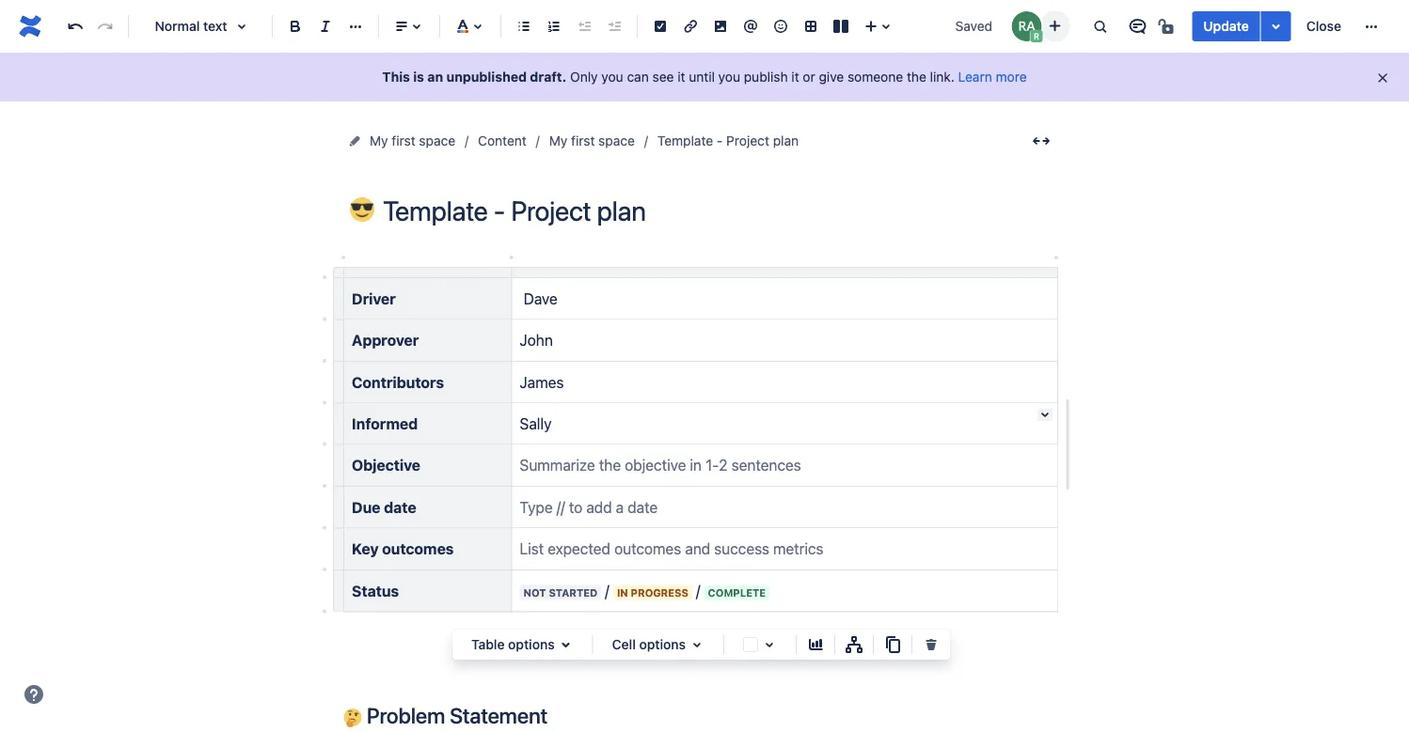 Task type: describe. For each thing, give the bounding box(es) containing it.
table options
[[471, 637, 555, 653]]

content
[[478, 133, 527, 149]]

remove image
[[920, 634, 943, 657]]

problem statement
[[362, 704, 548, 729]]

help image
[[23, 684, 45, 706]]

my first space for 2nd my first space link from the right
[[370, 133, 455, 149]]

1 my first space link from the left
[[370, 130, 455, 152]]

table
[[471, 637, 505, 653]]

publish
[[744, 69, 788, 85]]

comment icon image
[[1126, 15, 1149, 38]]

plan
[[773, 133, 799, 149]]

2 space from the left
[[598, 133, 635, 149]]

mention image
[[739, 15, 762, 38]]

outcomes
[[382, 540, 454, 558]]

bold ⌘b image
[[284, 15, 307, 38]]

2 / from the left
[[696, 582, 700, 600]]

unpublished
[[446, 69, 527, 85]]

date
[[384, 499, 416, 517]]

close button
[[1295, 11, 1353, 41]]

due
[[352, 499, 380, 517]]

someone
[[848, 69, 903, 85]]

complete
[[708, 587, 766, 599]]

informed
[[352, 415, 418, 433]]

problem
[[367, 704, 445, 729]]

saved
[[955, 18, 993, 34]]

table image
[[800, 15, 822, 38]]

options for cell options
[[639, 637, 686, 653]]

ruby anderson image
[[1012, 11, 1042, 41]]

outdent ⇧tab image
[[573, 15, 595, 38]]

update button
[[1192, 11, 1260, 41]]

Give this page a title text field
[[383, 196, 1058, 227]]

numbered list ⌘⇧7 image
[[543, 15, 565, 38]]

2 it from the left
[[792, 69, 799, 85]]

template
[[657, 133, 713, 149]]

is
[[413, 69, 424, 85]]

this is an unpublished draft. only you can see it until you publish it or give someone the link. learn more
[[382, 69, 1027, 85]]

normal text button
[[136, 6, 264, 47]]

driver
[[352, 290, 396, 308]]

manage connected data image
[[843, 634, 865, 657]]

first for 2nd my first space link from the right
[[392, 133, 415, 149]]

see
[[652, 69, 674, 85]]

cell
[[612, 637, 636, 653]]

statement
[[450, 704, 548, 729]]

move this page image
[[347, 134, 362, 149]]

make page full-width image
[[1030, 130, 1053, 152]]

my for second my first space link from left
[[549, 133, 568, 149]]

key outcomes
[[352, 540, 454, 558]]

not
[[524, 587, 546, 599]]

my first space for second my first space link from left
[[549, 133, 635, 149]]

normal
[[155, 18, 200, 34]]

only
[[570, 69, 598, 85]]

copy image
[[881, 634, 904, 657]]

cell options
[[612, 637, 686, 653]]

in
[[617, 587, 628, 599]]

first for second my first space link from left
[[571, 133, 595, 149]]

draft.
[[530, 69, 567, 85]]

started
[[549, 587, 597, 599]]

learn
[[958, 69, 992, 85]]

options for table options
[[508, 637, 555, 653]]

redo ⌘⇧z image
[[94, 15, 117, 38]]

no restrictions image
[[1156, 15, 1179, 38]]

james
[[520, 373, 564, 391]]

template - project plan
[[657, 133, 799, 149]]

the
[[907, 69, 926, 85]]

-
[[717, 133, 723, 149]]

learn more link
[[958, 69, 1027, 85]]

can
[[627, 69, 649, 85]]

confluence image
[[15, 11, 45, 41]]

key
[[352, 540, 379, 558]]

cell options button
[[601, 634, 716, 657]]

confluence image
[[15, 11, 45, 41]]

1 space from the left
[[419, 133, 455, 149]]

my for 2nd my first space link from the right
[[370, 133, 388, 149]]

this
[[382, 69, 410, 85]]



Task type: vqa. For each thing, say whether or not it's contained in the screenshot.
the Getting started in Confluence
no



Task type: locate. For each thing, give the bounding box(es) containing it.
text
[[203, 18, 227, 34]]

my first space
[[370, 133, 455, 149], [549, 133, 635, 149]]

it right the see
[[677, 69, 685, 85]]

link.
[[930, 69, 955, 85]]

align left image
[[390, 15, 413, 38]]

1 horizontal spatial you
[[718, 69, 740, 85]]

2 you from the left
[[718, 69, 740, 85]]

0 horizontal spatial options
[[508, 637, 555, 653]]

options inside the table options dropdown button
[[508, 637, 555, 653]]

my
[[370, 133, 388, 149], [549, 133, 568, 149]]

due date
[[352, 499, 416, 517]]

undo ⌘z image
[[64, 15, 87, 38]]

layouts image
[[830, 15, 852, 38]]

find and replace image
[[1089, 15, 1111, 38]]

first down only
[[571, 133, 595, 149]]

objective
[[352, 457, 420, 475]]

1 horizontal spatial options
[[639, 637, 686, 653]]

my first space down only
[[549, 133, 635, 149]]

1 horizontal spatial first
[[571, 133, 595, 149]]

invite to edit image
[[1044, 15, 1066, 37]]

john
[[520, 332, 553, 349]]

my first space right move this page icon
[[370, 133, 455, 149]]

space
[[419, 133, 455, 149], [598, 133, 635, 149]]

adjust update settings image
[[1265, 15, 1288, 38]]

2 my first space link from the left
[[549, 130, 635, 152]]

it left or at the top right of the page
[[792, 69, 799, 85]]

dave
[[520, 290, 558, 308]]

1 it from the left
[[677, 69, 685, 85]]

contributors
[[352, 373, 444, 391]]

2 my first space from the left
[[549, 133, 635, 149]]

approver
[[352, 332, 419, 349]]

1 horizontal spatial space
[[598, 133, 635, 149]]

you left can
[[601, 69, 623, 85]]

0 horizontal spatial first
[[392, 133, 415, 149]]

close
[[1306, 18, 1341, 34]]

sally
[[520, 415, 552, 433]]

first right move this page icon
[[392, 133, 415, 149]]

first
[[392, 133, 415, 149], [571, 133, 595, 149]]

emoji image
[[769, 15, 792, 38]]

0 horizontal spatial you
[[601, 69, 623, 85]]

italic ⌘i image
[[314, 15, 337, 38]]

an
[[427, 69, 443, 85]]

1 horizontal spatial it
[[792, 69, 799, 85]]

action item image
[[649, 15, 672, 38]]

0 horizontal spatial /
[[605, 582, 609, 600]]

my first space link
[[370, 130, 455, 152], [549, 130, 635, 152]]

cell background image
[[758, 634, 781, 657]]

more image
[[1360, 15, 1383, 38]]

2 my from the left
[[549, 133, 568, 149]]

2 options from the left
[[639, 637, 686, 653]]

:sunglasses: image
[[350, 198, 374, 222], [350, 198, 374, 222]]

space down can
[[598, 133, 635, 149]]

options inside cell options popup button
[[639, 637, 686, 653]]

more formatting image
[[344, 15, 367, 38]]

0 horizontal spatial my first space link
[[370, 130, 455, 152]]

expand dropdown menu image
[[686, 634, 708, 657]]

or
[[803, 69, 815, 85]]

/ right progress on the bottom of page
[[696, 582, 700, 600]]

my first space link right move this page icon
[[370, 130, 455, 152]]

1 my from the left
[[370, 133, 388, 149]]

until
[[689, 69, 715, 85]]

1 horizontal spatial my
[[549, 133, 568, 149]]

update
[[1203, 18, 1249, 34]]

chart image
[[804, 634, 827, 657]]

dismiss image
[[1375, 71, 1390, 86]]

1 / from the left
[[605, 582, 609, 600]]

1 horizontal spatial /
[[696, 582, 700, 600]]

1 options from the left
[[508, 637, 555, 653]]

indent tab image
[[603, 15, 626, 38]]

status
[[352, 582, 399, 600]]

expand dropdown menu image
[[555, 634, 577, 657]]

my right content
[[549, 133, 568, 149]]

bullet list ⌘⇧8 image
[[513, 15, 535, 38]]

normal text
[[155, 18, 227, 34]]

template - project plan link
[[657, 130, 799, 152]]

table options button
[[460, 634, 585, 657]]

content link
[[478, 130, 527, 152]]

:thinking: image
[[343, 709, 362, 728], [343, 709, 362, 728]]

options right table
[[508, 637, 555, 653]]

progress
[[631, 587, 688, 599]]

0 horizontal spatial space
[[419, 133, 455, 149]]

/ left 'in' on the bottom of page
[[605, 582, 609, 600]]

my first space link down only
[[549, 130, 635, 152]]

1 first from the left
[[392, 133, 415, 149]]

link image
[[679, 15, 702, 38]]

options right cell
[[639, 637, 686, 653]]

my right move this page icon
[[370, 133, 388, 149]]

you
[[601, 69, 623, 85], [718, 69, 740, 85]]

1 you from the left
[[601, 69, 623, 85]]

1 horizontal spatial my first space link
[[549, 130, 635, 152]]

/
[[605, 582, 609, 600], [696, 582, 700, 600]]

2 first from the left
[[571, 133, 595, 149]]

it
[[677, 69, 685, 85], [792, 69, 799, 85]]

not started / in progress / complete
[[524, 582, 766, 600]]

project
[[726, 133, 769, 149]]

add image, video, or file image
[[709, 15, 732, 38]]

0 horizontal spatial my first space
[[370, 133, 455, 149]]

1 my first space from the left
[[370, 133, 455, 149]]

give
[[819, 69, 844, 85]]

more
[[996, 69, 1027, 85]]

options
[[508, 637, 555, 653], [639, 637, 686, 653]]

0 horizontal spatial it
[[677, 69, 685, 85]]

you right until
[[718, 69, 740, 85]]

Main content area, start typing to enter text. text field
[[332, 254, 1071, 733]]

space down an
[[419, 133, 455, 149]]

1 horizontal spatial my first space
[[549, 133, 635, 149]]

0 horizontal spatial my
[[370, 133, 388, 149]]



